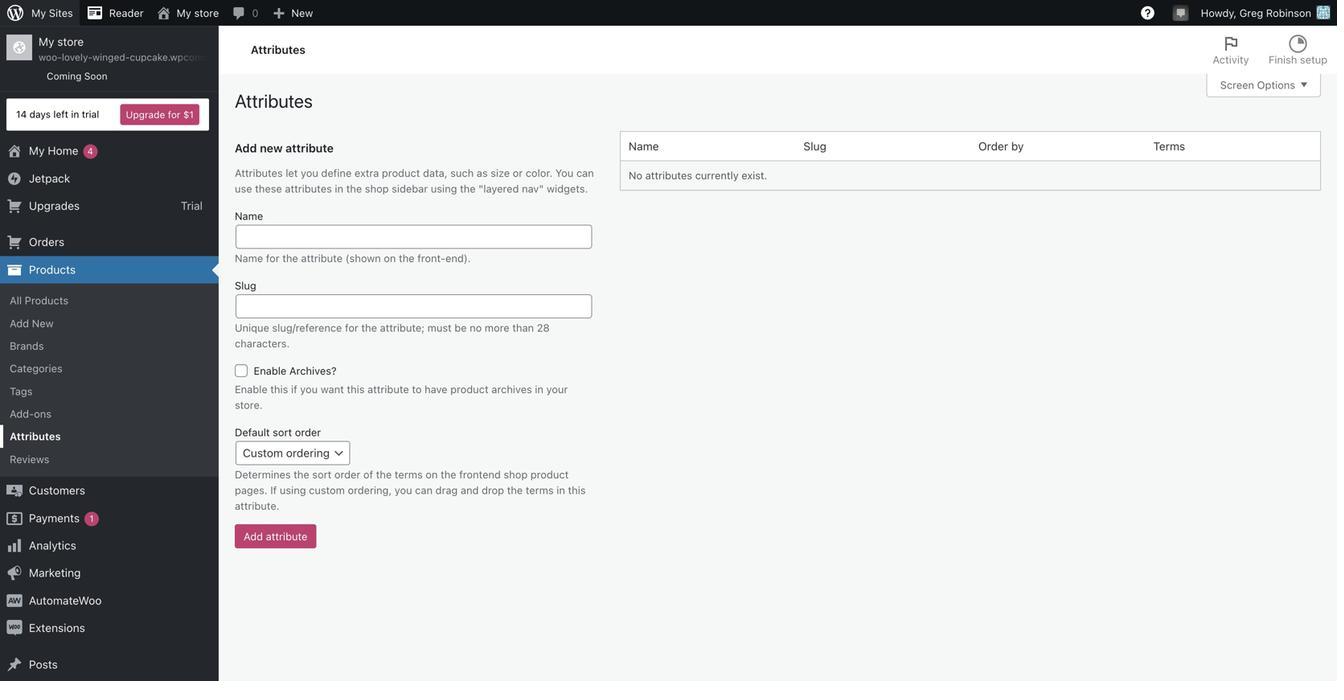 Task type: describe. For each thing, give the bounding box(es) containing it.
define
[[321, 167, 352, 179]]

add for add new attribute
[[235, 141, 257, 155]]

my sites link
[[0, 0, 79, 26]]

such
[[451, 167, 474, 179]]

attributes down "new" link
[[251, 43, 306, 56]]

by
[[1012, 140, 1024, 153]]

28
[[537, 322, 550, 334]]

add new link
[[0, 312, 219, 335]]

using inside determines the sort order of the terms on the frontend shop product pages. if using custom ordering, you can drag and drop the terms in this attribute.
[[280, 484, 306, 496]]

my for my store
[[177, 7, 191, 19]]

analytics link
[[0, 532, 219, 560]]

unique slug/reference for the attribute; must be no more than 28 characters.
[[235, 322, 550, 350]]

customers
[[29, 484, 85, 497]]

my home 4
[[29, 144, 93, 157]]

no
[[629, 169, 643, 182]]

orders
[[29, 235, 64, 249]]

all
[[10, 294, 22, 307]]

you inside 'enable this if you want this attribute to have product archives in your store.'
[[300, 383, 318, 395]]

finish setup
[[1269, 53, 1328, 66]]

setup
[[1301, 53, 1328, 66]]

my for my store woo-lovely-winged-cupcake.wpcomstaging.com coming soon
[[39, 35, 54, 48]]

the up drag
[[441, 469, 457, 481]]

0
[[252, 7, 259, 19]]

soon
[[84, 70, 107, 82]]

order inside determines the sort order of the terms on the frontend shop product pages. if using custom ordering, you can drag and drop the terms in this attribute.
[[335, 469, 361, 481]]

widgets.
[[547, 182, 588, 194]]

new inside main menu navigation
[[32, 317, 54, 329]]

and
[[461, 484, 479, 496]]

attributes up new
[[235, 90, 313, 112]]

1 horizontal spatial this
[[347, 383, 365, 395]]

days
[[29, 109, 51, 120]]

data,
[[423, 167, 448, 179]]

custom
[[309, 484, 345, 496]]

drop
[[482, 484, 504, 496]]

for inside 'unique slug/reference for the attribute; must be no more than 28 characters.'
[[345, 322, 359, 334]]

add for add new
[[10, 317, 29, 329]]

want
[[321, 383, 344, 395]]

analytics
[[29, 539, 76, 552]]

my store
[[177, 7, 219, 19]]

jetpack
[[29, 172, 70, 185]]

on inside determines the sort order of the terms on the frontend shop product pages. if using custom ordering, you can drag and drop the terms in this attribute.
[[426, 469, 438, 481]]

must
[[428, 322, 452, 334]]

enable for enable archives?
[[254, 365, 287, 377]]

if
[[270, 484, 277, 496]]

toolbar navigation
[[0, 0, 1338, 29]]

order
[[979, 140, 1009, 153]]

using inside attributes let you define extra product data, such as size or color. you can use these attributes in the shop sidebar using the "layered nav" widgets.
[[431, 182, 457, 194]]

add-
[[10, 408, 34, 420]]

Enable Archives? checkbox
[[235, 364, 248, 377]]

product inside attributes let you define extra product data, such as size or color. you can use these attributes in the shop sidebar using the "layered nav" widgets.
[[382, 167, 420, 179]]

attribute up let
[[286, 141, 334, 155]]

in inside navigation
[[71, 109, 79, 120]]

notification image
[[1175, 6, 1188, 19]]

Slug text field
[[236, 295, 592, 319]]

my for my sites
[[31, 7, 46, 19]]

store for my store
[[194, 7, 219, 19]]

store.
[[235, 399, 263, 411]]

finish setup button
[[1260, 26, 1338, 74]]

1
[[90, 513, 94, 524]]

ons
[[34, 408, 52, 420]]

brands link
[[0, 335, 219, 357]]

archives
[[492, 383, 532, 395]]

reader
[[109, 7, 144, 19]]

jetpack link
[[0, 165, 219, 192]]

marketing
[[29, 566, 81, 580]]

than
[[513, 322, 534, 334]]

product inside determines the sort order of the terms on the frontend shop product pages. if using custom ordering, you can drag and drop the terms in this attribute.
[[531, 469, 569, 481]]

front-
[[418, 252, 446, 264]]

the up custom
[[294, 469, 309, 481]]

name for order by
[[629, 140, 659, 153]]

these
[[255, 182, 282, 194]]

categories
[[10, 363, 63, 375]]

screen options button
[[1207, 73, 1322, 97]]

drag
[[436, 484, 458, 496]]

new
[[260, 141, 283, 155]]

no
[[470, 322, 482, 334]]

$1
[[183, 109, 194, 120]]

attributes link
[[0, 425, 219, 448]]

ordering,
[[348, 484, 392, 496]]

characters.
[[235, 338, 290, 350]]

my sites
[[31, 7, 73, 19]]

0 vertical spatial sort
[[273, 426, 292, 438]]

"layered
[[479, 182, 519, 194]]

reader link
[[79, 0, 150, 26]]

all products
[[10, 294, 69, 307]]

customers link
[[0, 477, 219, 505]]

attribute.
[[235, 500, 280, 512]]

4
[[87, 146, 93, 157]]

attribute left (shown
[[301, 252, 343, 264]]

name for name for the attribute (shown on the front-end).
[[235, 210, 263, 222]]

in inside attributes let you define extra product data, such as size or color. you can use these attributes in the shop sidebar using the "layered nav" widgets.
[[335, 182, 344, 194]]

my for my home 4
[[29, 144, 45, 157]]

main menu navigation
[[0, 26, 259, 681]]

to
[[412, 383, 422, 395]]

shop inside attributes let you define extra product data, such as size or color. you can use these attributes in the shop sidebar using the "layered nav" widgets.
[[365, 182, 389, 194]]

can inside attributes let you define extra product data, such as size or color. you can use these attributes in the shop sidebar using the "layered nav" widgets.
[[577, 167, 594, 179]]

attribute inside button
[[266, 531, 308, 543]]

howdy,
[[1202, 7, 1237, 19]]

left
[[53, 109, 68, 120]]

activity button
[[1204, 26, 1260, 74]]

let
[[286, 167, 298, 179]]

your
[[547, 383, 568, 395]]



Task type: locate. For each thing, give the bounding box(es) containing it.
activity
[[1214, 53, 1250, 66]]

2 vertical spatial you
[[395, 484, 412, 496]]

1 vertical spatial slug
[[235, 280, 256, 292]]

0 horizontal spatial attributes
[[285, 182, 332, 194]]

0 vertical spatial add
[[235, 141, 257, 155]]

no attributes currently exist.
[[629, 169, 768, 182]]

attributes down add-ons
[[10, 431, 61, 443]]

1 vertical spatial shop
[[504, 469, 528, 481]]

2 vertical spatial add
[[244, 531, 263, 543]]

attributes inside attributes let you define extra product data, such as size or color. you can use these attributes in the shop sidebar using the "layered nav" widgets.
[[285, 182, 332, 194]]

store up the lovely-
[[57, 35, 84, 48]]

0 horizontal spatial new
[[32, 317, 54, 329]]

attributes right no
[[646, 169, 693, 182]]

the down name text field
[[399, 252, 415, 264]]

1 vertical spatial terms
[[526, 484, 554, 496]]

1 vertical spatial add
[[10, 317, 29, 329]]

name up unique
[[235, 252, 263, 264]]

0 vertical spatial products
[[29, 263, 76, 276]]

add left new
[[235, 141, 257, 155]]

extensions
[[29, 621, 85, 635]]

the down the "extra"
[[346, 182, 362, 194]]

greg
[[1240, 7, 1264, 19]]

0 vertical spatial shop
[[365, 182, 389, 194]]

screen
[[1221, 79, 1255, 91]]

1 vertical spatial name
[[235, 210, 263, 222]]

1 vertical spatial new
[[32, 317, 54, 329]]

the up "slug/reference"
[[283, 252, 298, 264]]

using
[[431, 182, 457, 194], [280, 484, 306, 496]]

tab list containing activity
[[1204, 26, 1338, 74]]

product
[[382, 167, 420, 179], [451, 383, 489, 395], [531, 469, 569, 481]]

currently
[[696, 169, 739, 182]]

name down use
[[235, 210, 263, 222]]

0 link
[[226, 0, 265, 26]]

sort right default
[[273, 426, 292, 438]]

store left 0 link in the left of the page
[[194, 7, 219, 19]]

2 vertical spatial product
[[531, 469, 569, 481]]

1 horizontal spatial on
[[426, 469, 438, 481]]

0 horizontal spatial can
[[415, 484, 433, 496]]

can left drag
[[415, 484, 433, 496]]

marketing link
[[0, 560, 219, 587]]

tags
[[10, 385, 33, 397]]

terms right drop
[[526, 484, 554, 496]]

0 vertical spatial store
[[194, 7, 219, 19]]

woo-
[[39, 52, 62, 63]]

all products link
[[0, 289, 219, 312]]

my
[[31, 7, 46, 19], [177, 7, 191, 19], [39, 35, 54, 48], [29, 144, 45, 157]]

add-ons link
[[0, 403, 219, 425]]

attributes
[[646, 169, 693, 182], [285, 182, 332, 194]]

new inside toolbar navigation
[[292, 7, 313, 19]]

this inside determines the sort order of the terms on the frontend shop product pages. if using custom ordering, you can drag and drop the terms in this attribute.
[[568, 484, 586, 496]]

1 vertical spatial products
[[25, 294, 69, 307]]

my left the sites
[[31, 7, 46, 19]]

automatewoo link
[[0, 587, 219, 615]]

shop inside determines the sort order of the terms on the frontend shop product pages. if using custom ordering, you can drag and drop the terms in this attribute.
[[504, 469, 528, 481]]

1 vertical spatial for
[[266, 252, 280, 264]]

product inside 'enable this if you want this attribute to have product archives in your store.'
[[451, 383, 489, 395]]

nav"
[[522, 182, 544, 194]]

1 vertical spatial enable
[[235, 383, 268, 395]]

exist.
[[742, 169, 768, 182]]

0 vertical spatial on
[[384, 252, 396, 264]]

0 vertical spatial new
[[292, 7, 313, 19]]

trial
[[82, 109, 99, 120]]

products up add new
[[25, 294, 69, 307]]

0 horizontal spatial order
[[295, 426, 321, 438]]

the inside 'unique slug/reference for the attribute; must be no more than 28 characters.'
[[362, 322, 377, 334]]

add inside add attribute button
[[244, 531, 263, 543]]

2 vertical spatial for
[[345, 322, 359, 334]]

as
[[477, 167, 488, 179]]

can inside determines the sort order of the terms on the frontend shop product pages. if using custom ordering, you can drag and drop the terms in this attribute.
[[415, 484, 433, 496]]

using right the if
[[280, 484, 306, 496]]

howdy, greg robinson
[[1202, 7, 1312, 19]]

in
[[71, 109, 79, 120], [335, 182, 344, 194], [535, 383, 544, 395], [557, 484, 565, 496]]

my up woo-
[[39, 35, 54, 48]]

you right if
[[300, 383, 318, 395]]

terms right 'of' on the bottom left of the page
[[395, 469, 423, 481]]

determines
[[235, 469, 291, 481]]

1 horizontal spatial new
[[292, 7, 313, 19]]

0 vertical spatial order
[[295, 426, 321, 438]]

tags link
[[0, 380, 219, 403]]

be
[[455, 322, 467, 334]]

order left 'of' on the bottom left of the page
[[335, 469, 361, 481]]

attributes inside main menu navigation
[[10, 431, 61, 443]]

for right "slug/reference"
[[345, 322, 359, 334]]

add for add attribute
[[244, 531, 263, 543]]

0 vertical spatial product
[[382, 167, 420, 179]]

0 horizontal spatial on
[[384, 252, 396, 264]]

you inside attributes let you define extra product data, such as size or color. you can use these attributes in the shop sidebar using the "layered nav" widgets.
[[301, 167, 318, 179]]

0 vertical spatial using
[[431, 182, 457, 194]]

in inside determines the sort order of the terms on the frontend shop product pages. if using custom ordering, you can drag and drop the terms in this attribute.
[[557, 484, 565, 496]]

1 horizontal spatial store
[[194, 7, 219, 19]]

my inside my store woo-lovely-winged-cupcake.wpcomstaging.com coming soon
[[39, 35, 54, 48]]

my left home
[[29, 144, 45, 157]]

1 horizontal spatial for
[[266, 252, 280, 264]]

for inside upgrade for $1 "button"
[[168, 109, 181, 120]]

default
[[235, 426, 270, 438]]

2 vertical spatial name
[[235, 252, 263, 264]]

0 horizontal spatial store
[[57, 35, 84, 48]]

product up sidebar
[[382, 167, 420, 179]]

1 horizontal spatial can
[[577, 167, 594, 179]]

enable up store.
[[235, 383, 268, 395]]

for down these
[[266, 252, 280, 264]]

1 horizontal spatial order
[[335, 469, 361, 481]]

order down if
[[295, 426, 321, 438]]

1 vertical spatial on
[[426, 469, 438, 481]]

upgrade
[[126, 109, 165, 120]]

1 vertical spatial you
[[300, 383, 318, 395]]

0 vertical spatial for
[[168, 109, 181, 120]]

0 vertical spatial attributes
[[646, 169, 693, 182]]

Name text field
[[236, 225, 592, 249]]

add inside 'add new' link
[[10, 317, 29, 329]]

for left $1 in the top left of the page
[[168, 109, 181, 120]]

automatewoo
[[29, 594, 102, 607]]

on right (shown
[[384, 252, 396, 264]]

enable down characters.
[[254, 365, 287, 377]]

default sort order
[[235, 426, 321, 438]]

enable for enable this if you want this attribute to have product archives in your store.
[[235, 383, 268, 395]]

0 horizontal spatial using
[[280, 484, 306, 496]]

name
[[629, 140, 659, 153], [235, 210, 263, 222], [235, 252, 263, 264]]

you inside determines the sort order of the terms on the frontend shop product pages. if using custom ordering, you can drag and drop the terms in this attribute.
[[395, 484, 412, 496]]

home
[[48, 144, 78, 157]]

attributes up these
[[235, 167, 283, 179]]

store inside my store woo-lovely-winged-cupcake.wpcomstaging.com coming soon
[[57, 35, 84, 48]]

for for name
[[266, 252, 280, 264]]

1 horizontal spatial sort
[[312, 469, 332, 481]]

trial
[[181, 199, 203, 212]]

14 days left in trial
[[16, 109, 99, 120]]

use
[[235, 182, 252, 194]]

1 vertical spatial product
[[451, 383, 489, 395]]

attributes let you define extra product data, such as size or color. you can use these attributes in the shop sidebar using the "layered nav" widgets.
[[235, 167, 594, 194]]

of
[[363, 469, 373, 481]]

name up no
[[629, 140, 659, 153]]

in down define
[[335, 182, 344, 194]]

posts link
[[0, 651, 219, 679]]

attribute;
[[380, 322, 425, 334]]

1 vertical spatial using
[[280, 484, 306, 496]]

1 horizontal spatial slug
[[804, 140, 827, 153]]

can right you
[[577, 167, 594, 179]]

this
[[271, 383, 288, 395], [347, 383, 365, 395], [568, 484, 586, 496]]

add attribute button
[[235, 525, 316, 549]]

in inside 'enable this if you want this attribute to have product archives in your store.'
[[535, 383, 544, 395]]

for
[[168, 109, 181, 120], [266, 252, 280, 264], [345, 322, 359, 334]]

attributes down let
[[285, 182, 332, 194]]

my up "cupcake.wpcomstaging.com"
[[177, 7, 191, 19]]

1 horizontal spatial using
[[431, 182, 457, 194]]

0 vertical spatial terms
[[395, 469, 423, 481]]

enable inside 'enable this if you want this attribute to have product archives in your store.'
[[235, 383, 268, 395]]

add attribute
[[244, 531, 308, 543]]

1 horizontal spatial product
[[451, 383, 489, 395]]

color.
[[526, 167, 553, 179]]

archives?
[[290, 365, 337, 377]]

store inside my store link
[[194, 7, 219, 19]]

in right left
[[71, 109, 79, 120]]

frontend
[[459, 469, 501, 481]]

0 vertical spatial name
[[629, 140, 659, 153]]

0 vertical spatial you
[[301, 167, 318, 179]]

store for my store woo-lovely-winged-cupcake.wpcomstaging.com coming soon
[[57, 35, 84, 48]]

for for upgrade
[[168, 109, 181, 120]]

shop up drop
[[504, 469, 528, 481]]

brands
[[10, 340, 44, 352]]

store
[[194, 7, 219, 19], [57, 35, 84, 48]]

terms
[[395, 469, 423, 481], [526, 484, 554, 496]]

0 vertical spatial slug
[[804, 140, 827, 153]]

product right frontend
[[531, 469, 569, 481]]

the down such
[[460, 182, 476, 194]]

0 horizontal spatial terms
[[395, 469, 423, 481]]

0 horizontal spatial this
[[271, 383, 288, 395]]

14
[[16, 109, 27, 120]]

0 vertical spatial enable
[[254, 365, 287, 377]]

attributes
[[251, 43, 306, 56], [235, 90, 313, 112], [235, 167, 283, 179], [10, 431, 61, 443]]

new link
[[265, 0, 320, 26]]

2 horizontal spatial for
[[345, 322, 359, 334]]

1 vertical spatial attributes
[[285, 182, 332, 194]]

0 horizontal spatial for
[[168, 109, 181, 120]]

1 horizontal spatial attributes
[[646, 169, 693, 182]]

products inside all products link
[[25, 294, 69, 307]]

in right drop
[[557, 484, 565, 496]]

new right 0
[[292, 7, 313, 19]]

attribute inside 'enable this if you want this attribute to have product archives in your store.'
[[368, 383, 409, 395]]

tab list
[[1204, 26, 1338, 74]]

product right have
[[451, 383, 489, 395]]

shop down the "extra"
[[365, 182, 389, 194]]

2 horizontal spatial product
[[531, 469, 569, 481]]

pages.
[[235, 484, 268, 496]]

winged-
[[92, 52, 130, 63]]

0 horizontal spatial sort
[[273, 426, 292, 438]]

attribute down attribute. at the left of page
[[266, 531, 308, 543]]

sort up custom
[[312, 469, 332, 481]]

coming
[[47, 70, 82, 82]]

if
[[291, 383, 297, 395]]

the left attribute; on the left
[[362, 322, 377, 334]]

products link
[[0, 256, 219, 284]]

you right let
[[301, 167, 318, 179]]

the right drop
[[507, 484, 523, 496]]

sidebar
[[392, 182, 428, 194]]

determines the sort order of the terms on the frontend shop product pages. if using custom ordering, you can drag and drop the terms in this attribute.
[[235, 469, 586, 512]]

my store link
[[150, 0, 226, 26]]

add down "all"
[[10, 317, 29, 329]]

products inside products link
[[29, 263, 76, 276]]

payments
[[29, 511, 80, 525]]

0 horizontal spatial product
[[382, 167, 420, 179]]

using down data,
[[431, 182, 457, 194]]

or
[[513, 167, 523, 179]]

sort inside determines the sort order of the terms on the frontend shop product pages. if using custom ordering, you can drag and drop the terms in this attribute.
[[312, 469, 332, 481]]

the
[[346, 182, 362, 194], [460, 182, 476, 194], [283, 252, 298, 264], [399, 252, 415, 264], [362, 322, 377, 334], [294, 469, 309, 481], [376, 469, 392, 481], [441, 469, 457, 481], [507, 484, 523, 496]]

1 vertical spatial can
[[415, 484, 433, 496]]

size
[[491, 167, 510, 179]]

add new attribute
[[235, 141, 334, 155]]

reviews
[[10, 453, 49, 465]]

terms
[[1154, 140, 1186, 153]]

order
[[295, 426, 321, 438], [335, 469, 361, 481]]

0 horizontal spatial slug
[[235, 280, 256, 292]]

0 vertical spatial can
[[577, 167, 594, 179]]

unique
[[235, 322, 269, 334]]

the right 'of' on the bottom left of the page
[[376, 469, 392, 481]]

1 vertical spatial store
[[57, 35, 84, 48]]

1 horizontal spatial terms
[[526, 484, 554, 496]]

you right ordering,
[[395, 484, 412, 496]]

1 horizontal spatial shop
[[504, 469, 528, 481]]

1 vertical spatial order
[[335, 469, 361, 481]]

new down all products
[[32, 317, 54, 329]]

screen options
[[1221, 79, 1296, 91]]

add-ons
[[10, 408, 52, 420]]

1 vertical spatial sort
[[312, 469, 332, 481]]

in left your
[[535, 383, 544, 395]]

products down orders
[[29, 263, 76, 276]]

attribute left to
[[368, 383, 409, 395]]

(shown
[[346, 252, 381, 264]]

2 horizontal spatial this
[[568, 484, 586, 496]]

0 horizontal spatial shop
[[365, 182, 389, 194]]

end).
[[446, 252, 471, 264]]

add down attribute. at the left of page
[[244, 531, 263, 543]]

you
[[301, 167, 318, 179], [300, 383, 318, 395], [395, 484, 412, 496]]

reviews link
[[0, 448, 219, 471]]

on up drag
[[426, 469, 438, 481]]

my store woo-lovely-winged-cupcake.wpcomstaging.com coming soon
[[39, 35, 259, 82]]

sites
[[49, 7, 73, 19]]

attributes inside attributes let you define extra product data, such as size or color. you can use these attributes in the shop sidebar using the "layered nav" widgets.
[[235, 167, 283, 179]]



Task type: vqa. For each thing, say whether or not it's contained in the screenshot.
Tools within the the Main menu navigation
no



